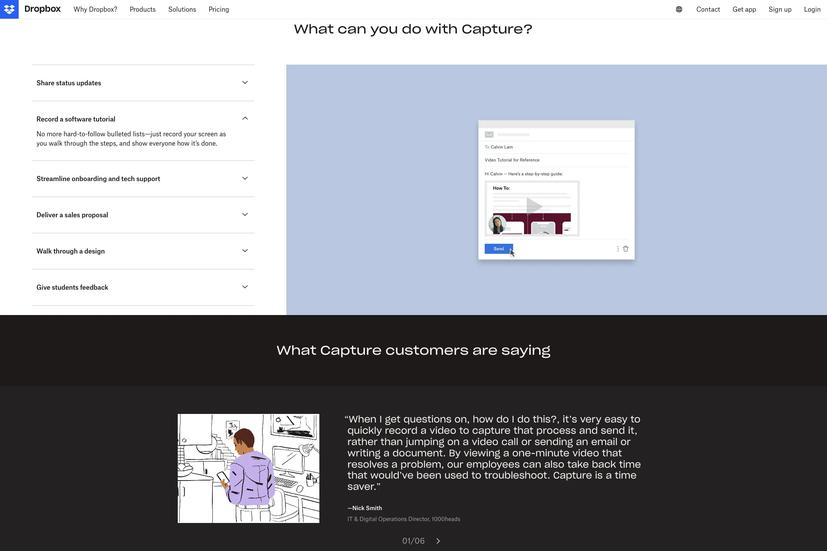 Task type: describe. For each thing, give the bounding box(es) containing it.
what for what capture customers are saying
[[277, 342, 317, 358]]

2 horizontal spatial do
[[518, 413, 530, 425]]

1 vertical spatial through
[[53, 247, 78, 255]]

saver."
[[348, 481, 381, 493]]

smith
[[366, 505, 383, 511]]

0 horizontal spatial can
[[338, 21, 367, 37]]

products button
[[124, 0, 162, 19]]

2 horizontal spatial to
[[631, 413, 641, 425]]

feedback
[[80, 284, 108, 291]]

a right is
[[606, 469, 612, 482]]

2 horizontal spatial video
[[573, 447, 600, 459]]

it & digital operations director, 1000heads
[[348, 516, 461, 522]]

1000heads
[[432, 516, 461, 522]]

a right writing
[[384, 447, 390, 459]]

used
[[445, 469, 469, 482]]

more
[[47, 130, 62, 138]]

bulleted
[[107, 130, 131, 138]]

director,
[[409, 516, 431, 522]]

get
[[733, 5, 744, 13]]

1 i from the left
[[380, 413, 382, 425]]

give students feedback
[[37, 284, 108, 291]]

why dropbox?
[[74, 5, 117, 13]]

sign up
[[769, 5, 792, 13]]

rather
[[348, 436, 378, 448]]

sign up link
[[763, 0, 799, 19]]

login
[[805, 5, 822, 13]]

sales
[[65, 211, 80, 219]]

time right is
[[615, 469, 637, 482]]

dropbox?
[[89, 5, 117, 13]]

record
[[37, 115, 58, 123]]

walk
[[49, 139, 63, 147]]

customers
[[386, 342, 469, 358]]

a down than on the left of page
[[392, 458, 398, 470]]

capture
[[473, 425, 511, 437]]

would've
[[371, 469, 414, 482]]

deliver a sales proposal
[[37, 211, 108, 219]]

"when
[[345, 413, 377, 425]]

an
[[577, 436, 589, 448]]

login link
[[799, 0, 828, 19]]

1 or from the left
[[522, 436, 532, 448]]

document.
[[393, 447, 446, 459]]

back
[[592, 458, 617, 470]]

a left one-
[[504, 447, 510, 459]]

a up the document. in the bottom of the page
[[421, 425, 427, 437]]

products
[[130, 5, 156, 13]]

as
[[220, 130, 226, 138]]

no more hard-to-follow bulleted lists—just record your screen as you walk through the steps, and show everyone how it's done.
[[37, 130, 226, 147]]

quickly
[[348, 425, 382, 437]]

1 horizontal spatial to
[[472, 469, 482, 482]]

process
[[537, 425, 577, 437]]

you inside no more hard-to-follow bulleted lists—just record your screen as you walk through the steps, and show everyone how it's done.
[[37, 139, 47, 147]]

how inside no more hard-to-follow bulleted lists—just record your screen as you walk through the steps, and show everyone how it's done.
[[177, 139, 190, 147]]

operations
[[379, 516, 407, 522]]

contact
[[697, 5, 721, 13]]

an email to calvin lam with subject line "video tutorial for reference" and a preview thumbnail of a video created in dropbox capture image
[[305, 83, 809, 296]]

it's inside no more hard-to-follow bulleted lists—just record your screen as you walk through the steps, and show everyone how it's done.
[[191, 139, 200, 147]]

tutorial
[[93, 115, 116, 123]]

digital
[[360, 516, 377, 522]]

sending
[[535, 436, 574, 448]]

share status updates
[[37, 79, 101, 87]]

pricing
[[209, 5, 229, 13]]

students
[[52, 284, 79, 291]]

through inside no more hard-to-follow bulleted lists—just record your screen as you walk through the steps, and show everyone how it's done.
[[64, 139, 88, 147]]

software
[[65, 115, 92, 123]]

writing
[[348, 447, 381, 459]]

get app button
[[727, 0, 763, 19]]

1 horizontal spatial video
[[472, 436, 499, 448]]

a man in home office looks at his phone image
[[178, 414, 320, 523]]

contact button
[[691, 0, 727, 19]]

why dropbox? button
[[67, 0, 124, 19]]

follow
[[88, 130, 106, 138]]

onboarding
[[72, 175, 107, 183]]

"when i get questions on, how do i do this?, it's very easy to quickly record a video to capture that process and send it, rather than jumping on a video call or sending an email or writing a document. by viewing a one-minute video that resolves a problem, our employees can also take back time that would've been used to troubleshoot. capture is a time saver."
[[345, 413, 642, 493]]

been
[[417, 469, 442, 482]]

streamline
[[37, 175, 70, 183]]

easy
[[605, 413, 628, 425]]

are
[[473, 342, 498, 358]]

2 i from the left
[[512, 413, 515, 425]]

how inside "when i get questions on, how do i do this?, it's very easy to quickly record a video to capture that process and send it, rather than jumping on a video call or sending an email or writing a document. by viewing a one-minute video that resolves a problem, our employees can also take back time that would've been used to troubleshoot. capture is a time saver."
[[473, 413, 494, 425]]

send
[[601, 425, 626, 437]]

a left design
[[79, 247, 83, 255]]

email
[[592, 436, 618, 448]]

is
[[596, 469, 603, 482]]

lists—just
[[133, 130, 162, 138]]

one-
[[513, 447, 536, 459]]

can inside "when i get questions on, how do i do this?, it's very easy to quickly record a video to capture that process and send it, rather than jumping on a video call or sending an email or writing a document. by viewing a one-minute video that resolves a problem, our employees can also take back time that would've been used to troubleshoot. capture is a time saver."
[[523, 458, 542, 470]]

record inside "when i get questions on, how do i do this?, it's very easy to quickly record a video to capture that process and send it, rather than jumping on a video call or sending an email or writing a document. by viewing a one-minute video that resolves a problem, our employees can also take back time that would've been used to troubleshoot. capture is a time saver."
[[385, 425, 418, 437]]

0 horizontal spatial video
[[430, 425, 457, 437]]



Task type: locate. For each thing, give the bounding box(es) containing it.
i up "call"
[[512, 413, 515, 425]]

on,
[[455, 413, 470, 425]]

1 vertical spatial you
[[37, 139, 47, 147]]

—nick smith
[[348, 505, 383, 511]]

1 horizontal spatial capture
[[554, 469, 593, 482]]

a right on
[[463, 436, 469, 448]]

steps,
[[100, 139, 118, 147]]

design
[[84, 247, 105, 255]]

resolves
[[348, 458, 389, 470]]

i left get
[[380, 413, 382, 425]]

sign
[[769, 5, 783, 13]]

walk
[[37, 247, 52, 255]]

1 vertical spatial capture
[[554, 469, 593, 482]]

how right on,
[[473, 413, 494, 425]]

that up one-
[[514, 425, 534, 437]]

time
[[620, 458, 642, 470], [615, 469, 637, 482]]

and inside "when i get questions on, how do i do this?, it's very easy to quickly record a video to capture that process and send it, rather than jumping on a video call or sending an email or writing a document. by viewing a one-minute video that resolves a problem, our employees can also take back time that would've been used to troubleshoot. capture is a time saver."
[[580, 425, 599, 437]]

do left this?,
[[518, 413, 530, 425]]

streamline onboarding and tech support
[[37, 175, 160, 183]]

1 horizontal spatial it's
[[563, 413, 578, 425]]

—nick
[[348, 505, 365, 511]]

also
[[545, 458, 565, 470]]

our
[[448, 458, 464, 470]]

0 horizontal spatial to
[[460, 425, 470, 437]]

what capture customers are saying
[[277, 342, 551, 358]]

a right record
[[60, 115, 63, 123]]

0 horizontal spatial it's
[[191, 139, 200, 147]]

up
[[785, 5, 792, 13]]

0 vertical spatial it's
[[191, 139, 200, 147]]

what can you do with capture?
[[294, 21, 534, 37]]

capture
[[321, 342, 382, 358], [554, 469, 593, 482]]

with
[[426, 21, 458, 37]]

1 horizontal spatial how
[[473, 413, 494, 425]]

solutions button
[[162, 0, 203, 19]]

that down send
[[603, 447, 623, 459]]

it
[[348, 516, 353, 522]]

1 horizontal spatial i
[[512, 413, 515, 425]]

deliver
[[37, 211, 58, 219]]

record up the everyone
[[163, 130, 182, 138]]

to right the easy
[[631, 413, 641, 425]]

1 horizontal spatial can
[[523, 458, 542, 470]]

0 horizontal spatial do
[[402, 21, 422, 37]]

to up by
[[460, 425, 470, 437]]

viewing
[[464, 447, 501, 459]]

tech
[[121, 175, 135, 183]]

and
[[119, 139, 130, 147], [108, 175, 120, 183], [580, 425, 599, 437]]

1 horizontal spatial or
[[621, 436, 631, 448]]

capture inside "when i get questions on, how do i do this?, it's very easy to quickly record a video to capture that process and send it, rather than jumping on a video call or sending an email or writing a document. by viewing a one-minute video that resolves a problem, our employees can also take back time that would've been used to troubleshoot. capture is a time saver."
[[554, 469, 593, 482]]

0 horizontal spatial or
[[522, 436, 532, 448]]

0 vertical spatial record
[[163, 130, 182, 138]]

0 horizontal spatial capture
[[321, 342, 382, 358]]

screen
[[198, 130, 218, 138]]

through right walk
[[53, 247, 78, 255]]

jumping
[[406, 436, 445, 448]]

1 horizontal spatial record
[[385, 425, 418, 437]]

1 vertical spatial it's
[[563, 413, 578, 425]]

record
[[163, 130, 182, 138], [385, 425, 418, 437]]

capture?
[[462, 21, 534, 37]]

that down writing
[[348, 469, 368, 482]]

1 vertical spatial can
[[523, 458, 542, 470]]

get
[[385, 413, 401, 425]]

on
[[448, 436, 460, 448]]

why
[[74, 5, 87, 13]]

1 vertical spatial record
[[385, 425, 418, 437]]

and inside no more hard-to-follow bulleted lists—just record your screen as you walk through the steps, and show everyone how it's done.
[[119, 139, 130, 147]]

time right back
[[620, 458, 642, 470]]

done.
[[201, 139, 217, 147]]

record up the document. in the bottom of the page
[[385, 425, 418, 437]]

share
[[37, 79, 55, 87]]

0 vertical spatial that
[[514, 425, 534, 437]]

do up "call"
[[497, 413, 509, 425]]

call
[[502, 436, 519, 448]]

1 horizontal spatial you
[[371, 21, 398, 37]]

a left sales
[[60, 211, 63, 219]]

0 horizontal spatial record
[[163, 130, 182, 138]]

1 vertical spatial what
[[277, 342, 317, 358]]

&
[[355, 516, 358, 522]]

and left send
[[580, 425, 599, 437]]

0 vertical spatial can
[[338, 21, 367, 37]]

video
[[430, 425, 457, 437], [472, 436, 499, 448], [573, 447, 600, 459]]

and left tech
[[108, 175, 120, 183]]

your
[[184, 130, 197, 138]]

saying
[[502, 342, 551, 358]]

1 horizontal spatial do
[[497, 413, 509, 425]]

hard-
[[64, 130, 79, 138]]

to right 'used'
[[472, 469, 482, 482]]

can
[[338, 21, 367, 37], [523, 458, 542, 470]]

0 vertical spatial through
[[64, 139, 88, 147]]

2 horizontal spatial that
[[603, 447, 623, 459]]

do left with
[[402, 21, 422, 37]]

status
[[56, 79, 75, 87]]

the
[[89, 139, 99, 147]]

proposal
[[82, 211, 108, 219]]

1 horizontal spatial that
[[514, 425, 534, 437]]

give
[[37, 284, 50, 291]]

it,
[[629, 425, 638, 437]]

updates
[[77, 79, 101, 87]]

2 or from the left
[[621, 436, 631, 448]]

video up the employees
[[472, 436, 499, 448]]

how down your
[[177, 139, 190, 147]]

2 vertical spatial that
[[348, 469, 368, 482]]

it's down your
[[191, 139, 200, 147]]

you
[[371, 21, 398, 37], [37, 139, 47, 147]]

0 vertical spatial capture
[[321, 342, 382, 358]]

0 vertical spatial what
[[294, 21, 334, 37]]

1 vertical spatial that
[[603, 447, 623, 459]]

1 vertical spatial how
[[473, 413, 494, 425]]

this?,
[[533, 413, 560, 425]]

problem,
[[401, 458, 445, 470]]

or
[[522, 436, 532, 448], [621, 436, 631, 448]]

0 vertical spatial you
[[371, 21, 398, 37]]

troubleshoot.
[[485, 469, 551, 482]]

and down the 'bulleted'
[[119, 139, 130, 147]]

show
[[132, 139, 148, 147]]

employees
[[467, 458, 520, 470]]

walk through a design
[[37, 247, 105, 255]]

0 horizontal spatial you
[[37, 139, 47, 147]]

0 vertical spatial and
[[119, 139, 130, 147]]

how
[[177, 139, 190, 147], [473, 413, 494, 425]]

what for what can you do with capture?
[[294, 21, 334, 37]]

do
[[402, 21, 422, 37], [497, 413, 509, 425], [518, 413, 530, 425]]

0 horizontal spatial i
[[380, 413, 382, 425]]

it's inside "when i get questions on, how do i do this?, it's very easy to quickly record a video to capture that process and send it, rather than jumping on a video call or sending an email or writing a document. by viewing a one-minute video that resolves a problem, our employees can also take back time that would've been used to troubleshoot. capture is a time saver."
[[563, 413, 578, 425]]

through down "hard-"
[[64, 139, 88, 147]]

record inside no more hard-to-follow bulleted lists—just record your screen as you walk through the steps, and show everyone how it's done.
[[163, 130, 182, 138]]

video up by
[[430, 425, 457, 437]]

by
[[449, 447, 461, 459]]

0 horizontal spatial how
[[177, 139, 190, 147]]

everyone
[[149, 139, 176, 147]]

0 vertical spatial how
[[177, 139, 190, 147]]

record a software tutorial
[[37, 115, 116, 123]]

or right "call"
[[522, 436, 532, 448]]

or right email
[[621, 436, 631, 448]]

to-
[[79, 130, 88, 138]]

0 horizontal spatial that
[[348, 469, 368, 482]]

video up is
[[573, 447, 600, 459]]

2 vertical spatial and
[[580, 425, 599, 437]]

01/06
[[403, 536, 425, 546]]

questions
[[404, 413, 452, 425]]

it's left very
[[563, 413, 578, 425]]

no
[[37, 130, 45, 138]]

than
[[381, 436, 403, 448]]

what
[[294, 21, 334, 37], [277, 342, 317, 358]]

1 vertical spatial and
[[108, 175, 120, 183]]

solutions
[[168, 5, 196, 13]]



Task type: vqa. For each thing, say whether or not it's contained in the screenshot.
of to the left
no



